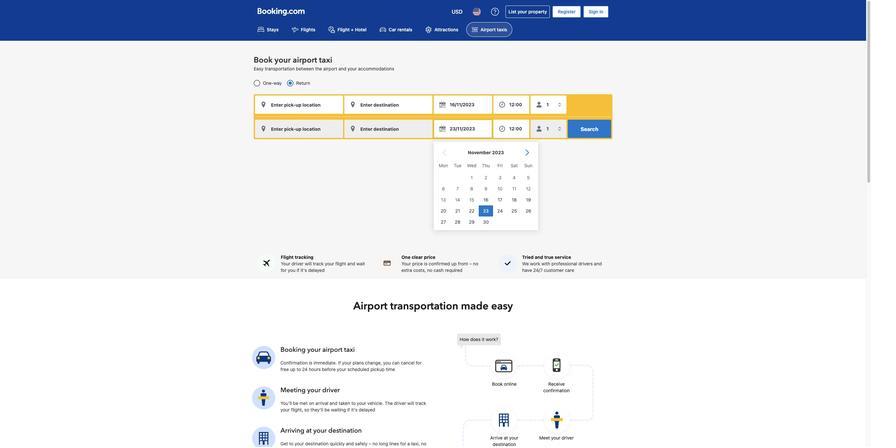 Task type: vqa. For each thing, say whether or not it's contained in the screenshot.
Save
no



Task type: describe. For each thing, give the bounding box(es) containing it.
on
[[309, 401, 314, 406]]

arrival
[[316, 401, 329, 406]]

usd button
[[448, 4, 467, 20]]

no right front
[[474, 261, 479, 267]]

quickly
[[330, 441, 345, 447]]

12
[[526, 186, 531, 192]]

taxi for book
[[319, 55, 333, 66]]

book for online
[[492, 381, 503, 387]]

at for arrive
[[504, 435, 508, 441]]

Enter pick-up location text field
[[255, 96, 343, 114]]

will inside "flight tracking your driver will track your flight and wait for you if it's delayed"
[[305, 261, 312, 267]]

airport for book
[[293, 55, 317, 66]]

1 vertical spatial be
[[325, 407, 330, 413]]

easy
[[492, 299, 513, 314]]

booking airport taxi image for arriving at your destination
[[252, 427, 275, 447]]

between
[[296, 66, 314, 72]]

how does it work?
[[460, 337, 499, 342]]

usd
[[452, 9, 463, 15]]

flight for flight tracking your driver will track your flight and wait for you if it's delayed
[[281, 255, 294, 260]]

taxis
[[497, 27, 508, 32]]

8
[[471, 186, 474, 192]]

destination for get to your destination quickly and safely – no long lines for a taxi, no
[[305, 441, 329, 447]]

book online
[[492, 381, 517, 387]]

meet your driver
[[540, 435, 574, 441]]

0 vertical spatial price
[[424, 255, 436, 260]]

flight tracking your driver will track your flight and wait for you if it's delayed
[[281, 255, 365, 273]]

and up work
[[535, 255, 544, 260]]

no right 'taxi,'
[[421, 441, 427, 447]]

24/7
[[534, 268, 543, 273]]

the
[[315, 66, 322, 72]]

no left long
[[373, 441, 378, 447]]

can
[[392, 360, 400, 366]]

one-way
[[263, 80, 282, 86]]

book your airport taxi easy transportation between the airport and your accommodations
[[254, 55, 395, 72]]

your inside arrive at your destination
[[510, 435, 519, 441]]

delayed inside "flight tracking your driver will track your flight and wait for you if it's delayed"
[[308, 268, 325, 273]]

your down you'll
[[281, 407, 290, 413]]

it's inside "flight tracking your driver will track your flight and wait for you if it's delayed"
[[301, 268, 307, 273]]

is inside confirmation is immediate. if your plans change, you can cancel for free up to 24 hours before your scheduled pickup time
[[309, 360, 313, 366]]

25 button
[[508, 206, 522, 217]]

17
[[498, 197, 503, 203]]

sun
[[525, 163, 533, 168]]

destination for arrive at your destination
[[493, 442, 516, 447]]

time
[[386, 367, 395, 372]]

29 button
[[465, 217, 479, 228]]

16/11/2023 button
[[434, 96, 492, 114]]

you'll
[[281, 401, 292, 406]]

november
[[468, 150, 491, 155]]

and right drivers
[[595, 261, 602, 267]]

fri
[[498, 163, 503, 168]]

your down they'll at the bottom left of the page
[[314, 427, 327, 435]]

mon
[[439, 163, 448, 168]]

16 button
[[479, 194, 493, 206]]

15
[[470, 197, 475, 203]]

transportation inside book your airport taxi easy transportation between the airport and your accommodations
[[265, 66, 295, 72]]

27 button
[[437, 217, 451, 228]]

your down if
[[337, 367, 346, 372]]

your left vehicle.
[[357, 401, 366, 406]]

destination for arriving at your destination
[[329, 427, 362, 435]]

track inside you'll be met on arrival and taken to your vehicle. the driver will track your flight, so they'll be waiting if it's delayed
[[416, 401, 426, 406]]

tried
[[523, 255, 534, 260]]

booking airport taxi image for booking your airport taxi
[[252, 346, 275, 370]]

25
[[512, 208, 517, 214]]

list your property link
[[506, 6, 550, 18]]

24 inside confirmation is immediate. if your plans change, you can cancel for free up to 24 hours before your scheduled pickup time
[[302, 367, 308, 372]]

customer
[[544, 268, 564, 273]]

your up immediate. on the left bottom
[[308, 346, 321, 354]]

12:00 for 23/11/2023
[[510, 126, 523, 132]]

for for flight tracking your driver will track your flight and wait for you if it's delayed
[[281, 268, 287, 273]]

27
[[441, 219, 446, 225]]

19 button
[[522, 194, 536, 206]]

1 vertical spatial price
[[413, 261, 423, 267]]

your inside "flight tracking your driver will track your flight and wait for you if it's delayed"
[[325, 261, 334, 267]]

7
[[457, 186, 459, 192]]

we
[[523, 261, 529, 267]]

online
[[504, 381, 517, 387]]

to inside get to your destination quickly and safely – no long lines for a taxi, no
[[289, 441, 294, 447]]

register
[[558, 9, 576, 14]]

search
[[581, 126, 599, 132]]

one
[[402, 255, 411, 260]]

for for confirmation is immediate. if your plans change, you can cancel for free up to 24 hours before your scheduled pickup time
[[416, 360, 422, 366]]

and inside book your airport taxi easy transportation between the airport and your accommodations
[[339, 66, 347, 72]]

one clear price your price is confirmed up front – no extra costs, no cash required
[[402, 255, 479, 273]]

service
[[555, 255, 572, 260]]

november 2023
[[468, 150, 504, 155]]

if inside you'll be met on arrival and taken to your vehicle. the driver will track your flight, so they'll be waiting if it's delayed
[[348, 407, 350, 413]]

hotel
[[355, 27, 367, 32]]

23/11/2023 button
[[434, 120, 492, 138]]

does
[[471, 337, 481, 342]]

airport for airport transportation made easy
[[354, 299, 388, 314]]

12:00 for 16/11/2023
[[510, 102, 523, 107]]

18 button
[[508, 194, 522, 206]]

21 button
[[451, 206, 465, 217]]

4
[[513, 175, 516, 180]]

they'll
[[311, 407, 324, 413]]

driver inside you'll be met on arrival and taken to your vehicle. the driver will track your flight, so they'll be waiting if it's delayed
[[394, 401, 406, 406]]

0 horizontal spatial be
[[293, 401, 299, 406]]

23 button
[[479, 206, 493, 217]]

way
[[274, 80, 282, 86]]

22
[[469, 208, 475, 214]]

flight + hotel
[[338, 27, 367, 32]]

30 button
[[479, 217, 493, 228]]

long
[[379, 441, 388, 447]]

12:00 button for 23/11/2023
[[494, 120, 530, 138]]

driver right the meet
[[562, 435, 574, 441]]

wait
[[357, 261, 365, 267]]

flights link
[[287, 22, 321, 37]]

cancel
[[401, 360, 415, 366]]

Enter destination text field
[[345, 96, 433, 114]]

before
[[322, 367, 336, 372]]

it's inside you'll be met on arrival and taken to your vehicle. the driver will track your flight, so they'll be waiting if it's delayed
[[351, 407, 358, 413]]

28
[[455, 219, 461, 225]]

delayed inside you'll be met on arrival and taken to your vehicle. the driver will track your flight, so they'll be waiting if it's delayed
[[359, 407, 376, 413]]

car rentals link
[[375, 22, 418, 37]]

sat
[[511, 163, 518, 168]]

immediate.
[[314, 360, 337, 366]]

wed
[[467, 163, 477, 168]]

stays link
[[253, 22, 284, 37]]

your right the meet
[[552, 435, 561, 441]]

sign in
[[589, 9, 604, 14]]

at for arriving
[[306, 427, 312, 435]]

meet
[[540, 435, 550, 441]]

you inside confirmation is immediate. if your plans change, you can cancel for free up to 24 hours before your scheduled pickup time
[[384, 360, 391, 366]]

up inside one clear price your price is confirmed up front – no extra costs, no cash required
[[452, 261, 457, 267]]



Task type: locate. For each thing, give the bounding box(es) containing it.
booking airport taxi image
[[457, 334, 595, 447], [252, 346, 275, 370], [252, 387, 275, 410], [252, 427, 275, 447]]

no
[[474, 261, 479, 267], [428, 268, 433, 273], [373, 441, 378, 447], [421, 441, 427, 447]]

1 vertical spatial track
[[416, 401, 426, 406]]

21
[[456, 208, 460, 214]]

taken
[[339, 401, 350, 406]]

scheduled
[[348, 367, 370, 372]]

vehicle.
[[368, 401, 384, 406]]

to right get
[[289, 441, 294, 447]]

1 horizontal spatial at
[[504, 435, 508, 441]]

0 vertical spatial book
[[254, 55, 273, 66]]

your inside one clear price your price is confirmed up front – no extra costs, no cash required
[[402, 261, 411, 267]]

to down confirmation
[[297, 367, 301, 372]]

is up the hours on the bottom left of page
[[309, 360, 313, 366]]

taxi for booking
[[344, 346, 355, 354]]

airport for airport taxis
[[481, 27, 496, 32]]

your right list
[[518, 9, 528, 14]]

0 horizontal spatial –
[[369, 441, 372, 447]]

your up on
[[307, 386, 321, 395]]

change,
[[365, 360, 382, 366]]

get
[[281, 441, 288, 447]]

1 vertical spatial up
[[290, 367, 296, 372]]

20 button
[[437, 206, 451, 217]]

arriving at your destination
[[281, 427, 362, 435]]

airport up between
[[293, 55, 317, 66]]

1 horizontal spatial –
[[470, 261, 472, 267]]

– right front
[[470, 261, 472, 267]]

receive confirmation
[[544, 381, 570, 394]]

list
[[509, 9, 517, 14]]

1 12:00 from the top
[[510, 102, 523, 107]]

1 horizontal spatial to
[[297, 367, 301, 372]]

1 vertical spatial 12:00 button
[[494, 120, 530, 138]]

arriving
[[281, 427, 305, 435]]

destination inside get to your destination quickly and safely – no long lines for a taxi, no
[[305, 441, 329, 447]]

2 vertical spatial to
[[289, 441, 294, 447]]

your down the arriving
[[295, 441, 304, 447]]

26
[[526, 208, 532, 214]]

1 horizontal spatial if
[[348, 407, 350, 413]]

waiting
[[331, 407, 346, 413]]

free
[[281, 367, 289, 372]]

airport
[[293, 55, 317, 66], [324, 66, 338, 72], [323, 346, 343, 354]]

12:00 button for 16/11/2023
[[494, 96, 530, 114]]

to right taken
[[352, 401, 356, 406]]

at right arrive
[[504, 435, 508, 441]]

your left accommodations
[[348, 66, 357, 72]]

destination inside arrive at your destination
[[493, 442, 516, 447]]

0 vertical spatial be
[[293, 401, 299, 406]]

22 button
[[465, 206, 479, 217]]

destination down arriving at your destination
[[305, 441, 329, 447]]

0 horizontal spatial price
[[413, 261, 423, 267]]

price down the clear
[[413, 261, 423, 267]]

driver right the
[[394, 401, 406, 406]]

professional
[[552, 261, 578, 267]]

1 vertical spatial airport
[[354, 299, 388, 314]]

confirmation
[[544, 388, 570, 394]]

and inside get to your destination quickly and safely – no long lines for a taxi, no
[[346, 441, 354, 447]]

taxi up plans
[[344, 346, 355, 354]]

up up required at the right bottom of page
[[452, 261, 457, 267]]

track right the
[[416, 401, 426, 406]]

1 vertical spatial is
[[309, 360, 313, 366]]

price up confirmed
[[424, 255, 436, 260]]

flight for flight + hotel
[[338, 27, 350, 32]]

transportation
[[265, 66, 295, 72], [390, 299, 459, 314]]

booking
[[281, 346, 306, 354]]

2 12:00 from the top
[[510, 126, 523, 132]]

1 horizontal spatial book
[[492, 381, 503, 387]]

1 vertical spatial 12:00
[[510, 126, 523, 132]]

flight
[[336, 261, 346, 267]]

it's right waiting
[[351, 407, 358, 413]]

will right the
[[408, 401, 414, 406]]

23
[[484, 208, 489, 214]]

0 vertical spatial airport
[[293, 55, 317, 66]]

airport for booking
[[323, 346, 343, 354]]

and left safely
[[346, 441, 354, 447]]

book for your
[[254, 55, 273, 66]]

attractions link
[[420, 22, 464, 37]]

0 vertical spatial it's
[[301, 268, 307, 273]]

you down tracking
[[288, 268, 296, 273]]

1 horizontal spatial you
[[384, 360, 391, 366]]

at inside arrive at your destination
[[504, 435, 508, 441]]

2023
[[493, 150, 504, 155]]

1 vertical spatial you
[[384, 360, 391, 366]]

1 horizontal spatial delayed
[[359, 407, 376, 413]]

0 vertical spatial airport
[[481, 27, 496, 32]]

destination down arrive
[[493, 442, 516, 447]]

0 horizontal spatial track
[[313, 261, 324, 267]]

1 vertical spatial book
[[492, 381, 503, 387]]

0 horizontal spatial is
[[309, 360, 313, 366]]

up
[[452, 261, 457, 267], [290, 367, 296, 372]]

1 vertical spatial it's
[[351, 407, 358, 413]]

it's
[[301, 268, 307, 273], [351, 407, 358, 413]]

true
[[545, 255, 554, 260]]

1 vertical spatial for
[[416, 360, 422, 366]]

up down confirmation
[[290, 367, 296, 372]]

1 vertical spatial if
[[348, 407, 350, 413]]

2 vertical spatial for
[[401, 441, 406, 447]]

booking airport taxi image for meeting your driver
[[252, 387, 275, 410]]

costs,
[[414, 268, 426, 273]]

you inside "flight tracking your driver will track your flight and wait for you if it's delayed"
[[288, 268, 296, 273]]

0 vertical spatial to
[[297, 367, 301, 372]]

0 vertical spatial will
[[305, 261, 312, 267]]

taxi up the
[[319, 55, 333, 66]]

be up flight,
[[293, 401, 299, 406]]

your
[[518, 9, 528, 14], [275, 55, 291, 66], [348, 66, 357, 72], [325, 261, 334, 267], [308, 346, 321, 354], [342, 360, 352, 366], [337, 367, 346, 372], [307, 386, 321, 395], [357, 401, 366, 406], [281, 407, 290, 413], [314, 427, 327, 435], [510, 435, 519, 441], [552, 435, 561, 441], [295, 441, 304, 447]]

24 left the hours on the bottom left of page
[[302, 367, 308, 372]]

meeting
[[281, 386, 306, 395]]

flight left tracking
[[281, 255, 294, 260]]

if
[[338, 360, 341, 366]]

required
[[445, 268, 463, 273]]

2 your from the left
[[402, 261, 411, 267]]

0 horizontal spatial flight
[[281, 255, 294, 260]]

17 button
[[493, 194, 508, 206]]

1 vertical spatial to
[[352, 401, 356, 406]]

0 vertical spatial if
[[297, 268, 300, 273]]

0 vertical spatial transportation
[[265, 66, 295, 72]]

1 horizontal spatial be
[[325, 407, 330, 413]]

if
[[297, 268, 300, 273], [348, 407, 350, 413]]

0 vertical spatial track
[[313, 261, 324, 267]]

1 horizontal spatial transportation
[[390, 299, 459, 314]]

16
[[484, 197, 489, 203]]

delayed down vehicle.
[[359, 407, 376, 413]]

and right the
[[339, 66, 347, 72]]

flight
[[338, 27, 350, 32], [281, 255, 294, 260]]

sign
[[589, 9, 599, 14]]

is up costs,
[[424, 261, 428, 267]]

will inside you'll be met on arrival and taken to your vehicle. the driver will track your flight, so they'll be waiting if it's delayed
[[408, 401, 414, 406]]

19
[[526, 197, 531, 203]]

2 horizontal spatial for
[[416, 360, 422, 366]]

0 vertical spatial you
[[288, 268, 296, 273]]

pickup
[[371, 367, 385, 372]]

a
[[408, 441, 410, 447]]

1 vertical spatial 24
[[302, 367, 308, 372]]

0 vertical spatial 12:00
[[510, 102, 523, 107]]

24 button
[[493, 206, 508, 217]]

is inside one clear price your price is confirmed up front – no extra costs, no cash required
[[424, 261, 428, 267]]

book inside book your airport taxi easy transportation between the airport and your accommodations
[[254, 55, 273, 66]]

to inside you'll be met on arrival and taken to your vehicle. the driver will track your flight, so they'll be waiting if it's delayed
[[352, 401, 356, 406]]

accommodations
[[358, 66, 395, 72]]

1 vertical spatial will
[[408, 401, 414, 406]]

0 vertical spatial flight
[[338, 27, 350, 32]]

0 horizontal spatial at
[[306, 427, 312, 435]]

1 horizontal spatial flight
[[338, 27, 350, 32]]

if down tracking
[[297, 268, 300, 273]]

lines
[[390, 441, 399, 447]]

6
[[442, 186, 445, 192]]

16/11/2023
[[450, 102, 475, 107]]

and inside you'll be met on arrival and taken to your vehicle. the driver will track your flight, so they'll be waiting if it's delayed
[[330, 401, 338, 406]]

it's down tracking
[[301, 268, 307, 273]]

sign in link
[[584, 6, 609, 18]]

drivers
[[579, 261, 593, 267]]

for inside get to your destination quickly and safely – no long lines for a taxi, no
[[401, 441, 406, 447]]

your inside get to your destination quickly and safely – no long lines for a taxi, no
[[295, 441, 304, 447]]

1 horizontal spatial your
[[402, 261, 411, 267]]

and up waiting
[[330, 401, 338, 406]]

book up the "easy"
[[254, 55, 273, 66]]

delayed
[[308, 268, 325, 273], [359, 407, 376, 413]]

1 horizontal spatial track
[[416, 401, 426, 406]]

book
[[254, 55, 273, 66], [492, 381, 503, 387]]

2 12:00 button from the top
[[494, 120, 530, 138]]

1 12:00 button from the top
[[494, 96, 530, 114]]

2 horizontal spatial to
[[352, 401, 356, 406]]

1 horizontal spatial up
[[452, 261, 457, 267]]

driver
[[292, 261, 304, 267], [323, 386, 340, 395], [394, 401, 406, 406], [562, 435, 574, 441]]

0 vertical spatial is
[[424, 261, 428, 267]]

so
[[305, 407, 310, 413]]

delayed down tracking
[[308, 268, 325, 273]]

0 horizontal spatial if
[[297, 268, 300, 273]]

0 horizontal spatial transportation
[[265, 66, 295, 72]]

0 horizontal spatial to
[[289, 441, 294, 447]]

0 horizontal spatial it's
[[301, 268, 307, 273]]

– inside one clear price your price is confirmed up front – no extra costs, no cash required
[[470, 261, 472, 267]]

driver inside "flight tracking your driver will track your flight and wait for you if it's delayed"
[[292, 261, 304, 267]]

0 horizontal spatial for
[[281, 268, 287, 273]]

1 horizontal spatial it's
[[351, 407, 358, 413]]

0 vertical spatial up
[[452, 261, 457, 267]]

0 vertical spatial 24
[[498, 208, 503, 214]]

1 vertical spatial transportation
[[390, 299, 459, 314]]

destination up quickly at the bottom of page
[[329, 427, 362, 435]]

3
[[499, 175, 502, 180]]

0 horizontal spatial book
[[254, 55, 273, 66]]

get to your destination quickly and safely – no long lines for a taxi, no
[[281, 441, 427, 447]]

1 vertical spatial airport
[[324, 66, 338, 72]]

2
[[485, 175, 488, 180]]

if down taken
[[348, 407, 350, 413]]

1 horizontal spatial will
[[408, 401, 414, 406]]

to inside confirmation is immediate. if your plans change, you can cancel for free up to 24 hours before your scheduled pickup time
[[297, 367, 301, 372]]

taxi
[[319, 55, 333, 66], [344, 346, 355, 354]]

taxi inside book your airport taxi easy transportation between the airport and your accommodations
[[319, 55, 333, 66]]

you up 'time'
[[384, 360, 391, 366]]

track inside "flight tracking your driver will track your flight and wait for you if it's delayed"
[[313, 261, 324, 267]]

book left "online"
[[492, 381, 503, 387]]

list your property
[[509, 9, 547, 14]]

up inside confirmation is immediate. if your plans change, you can cancel for free up to 24 hours before your scheduled pickup time
[[290, 367, 296, 372]]

0 horizontal spatial 24
[[302, 367, 308, 372]]

return
[[296, 80, 310, 86]]

0 horizontal spatial airport
[[354, 299, 388, 314]]

24 inside button
[[498, 208, 503, 214]]

plans
[[353, 360, 364, 366]]

24
[[498, 208, 503, 214], [302, 367, 308, 372]]

taxi,
[[411, 441, 420, 447]]

track down tracking
[[313, 261, 324, 267]]

1 horizontal spatial price
[[424, 255, 436, 260]]

and inside "flight tracking your driver will track your flight and wait for you if it's delayed"
[[348, 261, 356, 267]]

driver up the arrival
[[323, 386, 340, 395]]

be
[[293, 401, 299, 406], [325, 407, 330, 413]]

0 vertical spatial taxi
[[319, 55, 333, 66]]

1 horizontal spatial 24
[[498, 208, 503, 214]]

1 vertical spatial flight
[[281, 255, 294, 260]]

will down tracking
[[305, 261, 312, 267]]

one-
[[263, 80, 274, 86]]

– inside get to your destination quickly and safely – no long lines for a taxi, no
[[369, 441, 372, 447]]

airport up if
[[323, 346, 343, 354]]

9
[[485, 186, 488, 192]]

0 vertical spatial delayed
[[308, 268, 325, 273]]

car
[[389, 27, 397, 32]]

the
[[385, 401, 393, 406]]

hours
[[309, 367, 321, 372]]

0 horizontal spatial up
[[290, 367, 296, 372]]

airport transportation made easy
[[354, 299, 513, 314]]

1 horizontal spatial for
[[401, 441, 406, 447]]

24 down 17 button at the right top
[[498, 208, 503, 214]]

0 horizontal spatial your
[[281, 261, 291, 267]]

your up "way"
[[275, 55, 291, 66]]

for inside confirmation is immediate. if your plans change, you can cancel for free up to 24 hours before your scheduled pickup time
[[416, 360, 422, 366]]

and
[[339, 66, 347, 72], [535, 255, 544, 260], [348, 261, 356, 267], [595, 261, 602, 267], [330, 401, 338, 406], [346, 441, 354, 447]]

11
[[513, 186, 517, 192]]

0 horizontal spatial delayed
[[308, 268, 325, 273]]

1 vertical spatial taxi
[[344, 346, 355, 354]]

28 button
[[451, 217, 465, 228]]

booking.com online hotel reservations image
[[258, 8, 305, 16]]

no left cash on the bottom of the page
[[428, 268, 433, 273]]

0 horizontal spatial you
[[288, 268, 296, 273]]

safely
[[355, 441, 368, 447]]

your right if
[[342, 360, 352, 366]]

and left wait
[[348, 261, 356, 267]]

if inside "flight tracking your driver will track your flight and wait for you if it's delayed"
[[297, 268, 300, 273]]

0 vertical spatial –
[[470, 261, 472, 267]]

0 horizontal spatial will
[[305, 261, 312, 267]]

driver down tracking
[[292, 261, 304, 267]]

0 horizontal spatial taxi
[[319, 55, 333, 66]]

meeting your driver
[[281, 386, 340, 395]]

2 vertical spatial airport
[[323, 346, 343, 354]]

1 vertical spatial –
[[369, 441, 372, 447]]

your right arrive
[[510, 435, 519, 441]]

1 vertical spatial delayed
[[359, 407, 376, 413]]

confirmation is immediate. if your plans change, you can cancel for free up to 24 hours before your scheduled pickup time
[[281, 360, 422, 372]]

airport right the
[[324, 66, 338, 72]]

flights
[[301, 27, 316, 32]]

flight inside "flight tracking your driver will track your flight and wait for you if it's delayed"
[[281, 255, 294, 260]]

your left flight
[[325, 261, 334, 267]]

your inside "flight tracking your driver will track your flight and wait for you if it's delayed"
[[281, 261, 291, 267]]

cash
[[434, 268, 444, 273]]

1 horizontal spatial is
[[424, 261, 428, 267]]

1 horizontal spatial taxi
[[344, 346, 355, 354]]

in
[[600, 9, 604, 14]]

0 vertical spatial for
[[281, 268, 287, 273]]

at right the arriving
[[306, 427, 312, 435]]

flight left +
[[338, 27, 350, 32]]

1 horizontal spatial airport
[[481, 27, 496, 32]]

– right safely
[[369, 441, 372, 447]]

price
[[424, 255, 436, 260], [413, 261, 423, 267]]

have
[[523, 268, 532, 273]]

for inside "flight tracking your driver will track your flight and wait for you if it's delayed"
[[281, 268, 287, 273]]

be down the arrival
[[325, 407, 330, 413]]

23/11/2023
[[450, 126, 475, 132]]

will
[[305, 261, 312, 267], [408, 401, 414, 406]]

0 vertical spatial 12:00 button
[[494, 96, 530, 114]]

1 your from the left
[[281, 261, 291, 267]]

met
[[300, 401, 308, 406]]



